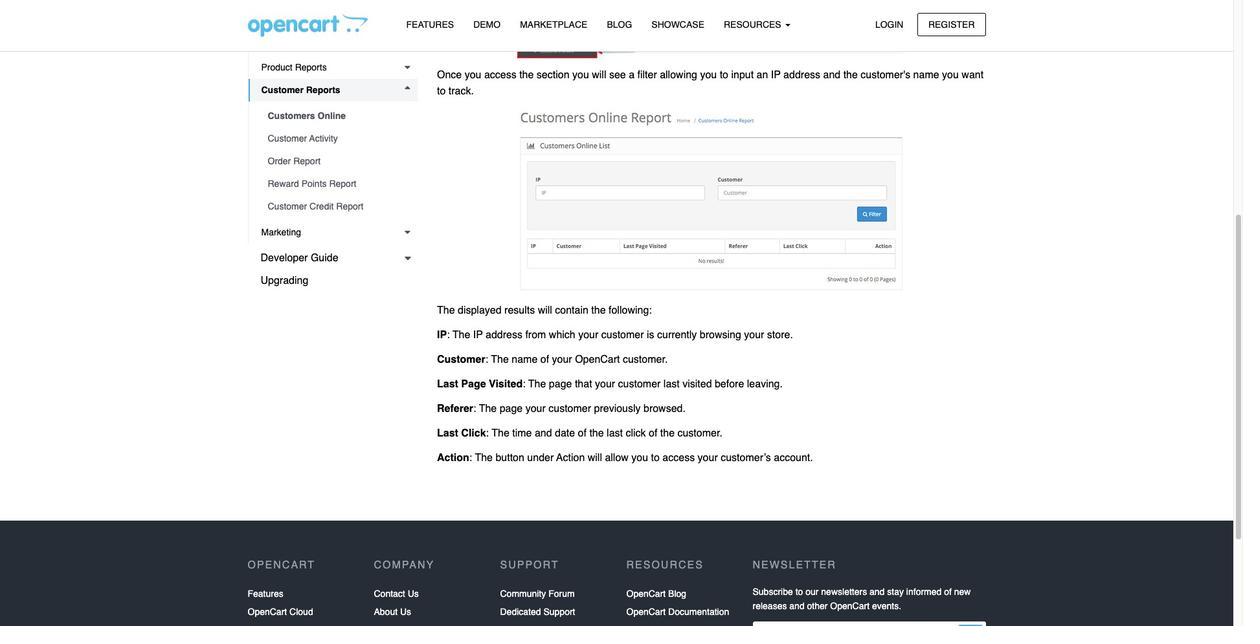 Task type: vqa. For each thing, say whether or not it's contained in the screenshot.
into
no



Task type: describe. For each thing, give the bounding box(es) containing it.
report down opencart - open source shopping cart solution image
[[286, 39, 314, 50]]

product
[[261, 62, 293, 73]]

register link
[[917, 13, 986, 36]]

filter
[[637, 69, 657, 81]]

0 vertical spatial blog
[[607, 19, 632, 30]]

1 vertical spatial support
[[544, 607, 575, 618]]

is
[[647, 330, 654, 341]]

features for opencart cloud
[[248, 589, 283, 599]]

before
[[715, 379, 744, 391]]

an
[[757, 69, 768, 81]]

customer activity link
[[255, 128, 418, 150]]

newsletter
[[753, 560, 836, 571]]

the left button
[[475, 453, 493, 465]]

visited
[[489, 379, 523, 391]]

allowing
[[660, 69, 697, 81]]

us for about us
[[400, 607, 411, 618]]

points
[[301, 179, 327, 189]]

1 action from the left
[[437, 453, 469, 465]]

of right click
[[649, 428, 657, 440]]

opencart documentation
[[626, 607, 729, 618]]

opencart for opencart blog
[[626, 589, 666, 599]]

order
[[268, 156, 291, 166]]

demo
[[473, 19, 501, 30]]

opencart - open source shopping cart solution image
[[248, 14, 367, 37]]

report down reward points report link
[[336, 201, 363, 212]]

will for you
[[592, 69, 606, 81]]

0 vertical spatial resources
[[724, 19, 784, 30]]

your left customer's
[[698, 453, 718, 465]]

new
[[954, 587, 971, 597]]

to down once
[[437, 86, 446, 97]]

stay
[[887, 587, 904, 597]]

showcase link
[[642, 14, 714, 36]]

1 vertical spatial resources
[[626, 560, 704, 571]]

the left displayed
[[437, 305, 455, 317]]

customers online link
[[255, 105, 418, 128]]

last click : the time and date of the last click of the customer.
[[437, 428, 723, 440]]

activity
[[309, 133, 338, 144]]

blog link
[[597, 14, 642, 36]]

order report
[[268, 156, 321, 166]]

about us
[[374, 607, 411, 618]]

a
[[629, 69, 635, 81]]

report down customer activity at the left top of the page
[[293, 156, 321, 166]]

about us link
[[374, 604, 411, 622]]

community forum
[[500, 589, 575, 599]]

1 horizontal spatial ip
[[473, 330, 483, 341]]

previously
[[594, 404, 641, 415]]

track.
[[449, 86, 474, 97]]

customer activity
[[268, 133, 338, 144]]

forum
[[549, 589, 575, 599]]

the down page
[[479, 404, 497, 415]]

browsed.
[[644, 404, 686, 415]]

sales report
[[261, 39, 314, 50]]

page
[[461, 379, 486, 391]]

input
[[731, 69, 754, 81]]

section
[[537, 69, 570, 81]]

that
[[575, 379, 592, 391]]

customer : the name of your opencart customer.
[[437, 354, 668, 366]]

date
[[555, 428, 575, 440]]

reports for product
[[295, 62, 327, 73]]

to left the input
[[720, 69, 728, 81]]

referer
[[437, 404, 473, 415]]

0 vertical spatial support
[[500, 560, 559, 571]]

marketing
[[261, 227, 301, 238]]

events.
[[872, 602, 901, 612]]

want
[[962, 69, 984, 81]]

showcase
[[652, 19, 704, 30]]

about
[[374, 607, 398, 618]]

customer for customer : the name of your opencart customer.
[[437, 354, 485, 366]]

last for last page visited : the page that your customer last visited before leaving.
[[437, 379, 458, 391]]

your left store.
[[744, 330, 764, 341]]

opencart for opencart
[[248, 560, 315, 571]]

releases
[[753, 602, 787, 612]]

contact us link
[[374, 585, 419, 604]]

customer for customer reports
[[261, 85, 304, 95]]

opencart for opencart cloud
[[248, 607, 287, 618]]

Enter your email address text field
[[753, 622, 986, 627]]

1 vertical spatial address
[[486, 330, 523, 341]]

visited
[[683, 379, 712, 391]]

customer credit report link
[[255, 196, 418, 218]]

opencart blog link
[[626, 585, 686, 604]]

action : the button under action will allow you to access your customer's account.
[[437, 453, 813, 465]]

ip inside once you access the section you will see a filter allowing you to input an ip address and the customer's name you want to track.
[[771, 69, 781, 81]]

you right allow
[[632, 453, 648, 465]]

contain
[[555, 305, 589, 317]]

click
[[461, 428, 486, 440]]

resources link
[[714, 14, 800, 36]]

the up visited
[[491, 354, 509, 366]]

results
[[504, 305, 535, 317]]

following:
[[609, 305, 652, 317]]

opencart dashboard image
[[517, 0, 906, 59]]

developer
[[261, 253, 308, 264]]

upgrading link
[[248, 270, 418, 293]]

currently
[[657, 330, 697, 341]]

name inside once you access the section you will see a filter allowing you to input an ip address and the customer's name you want to track.
[[913, 69, 939, 81]]

customer for is
[[601, 330, 644, 341]]

and left 'other' at the bottom right
[[789, 602, 805, 612]]

1 vertical spatial access
[[663, 453, 695, 465]]

and up the events.
[[870, 587, 885, 597]]

0 horizontal spatial page
[[500, 404, 523, 415]]

last page visited : the page that your customer last visited before leaving.
[[437, 379, 783, 391]]

reports link
[[248, 8, 418, 30]]

guide
[[311, 253, 338, 264]]

your up "time"
[[526, 404, 546, 415]]

customer's
[[721, 453, 771, 465]]

the left "time"
[[492, 428, 509, 440]]

the left section
[[519, 69, 534, 81]]

developer guide link
[[248, 247, 418, 270]]

contact
[[374, 589, 405, 599]]

last for customer
[[664, 379, 680, 391]]

the displayed results will contain the following:
[[437, 305, 652, 317]]

last for the
[[607, 428, 623, 440]]

displayed
[[458, 305, 502, 317]]

community
[[500, 589, 546, 599]]

subscribe to our newsletters and stay informed of new releases and other opencart events.
[[753, 587, 971, 612]]

customer credit report
[[268, 201, 363, 212]]

contact us
[[374, 589, 419, 599]]

product reports
[[261, 62, 327, 73]]



Task type: locate. For each thing, give the bounding box(es) containing it.
see
[[609, 69, 626, 81]]

1 horizontal spatial blog
[[668, 589, 686, 599]]

customer down the following:
[[601, 330, 644, 341]]

customer up date
[[549, 404, 591, 415]]

resources up an on the right top
[[724, 19, 784, 30]]

opencart up opencart cloud
[[248, 560, 315, 571]]

us right contact
[[408, 589, 419, 599]]

of right date
[[578, 428, 587, 440]]

0 vertical spatial will
[[592, 69, 606, 81]]

customer for customer activity
[[268, 133, 307, 144]]

customer.
[[623, 354, 668, 366], [678, 428, 723, 440]]

reports
[[261, 13, 300, 25], [295, 62, 327, 73], [306, 85, 340, 95]]

report down order report link
[[329, 179, 356, 189]]

0 vertical spatial reports
[[261, 13, 300, 25]]

upgrading
[[261, 275, 308, 287]]

0 vertical spatial customer.
[[623, 354, 668, 366]]

the right date
[[589, 428, 604, 440]]

reward points report
[[268, 179, 356, 189]]

opencart cloud
[[248, 607, 313, 618]]

access inside once you access the section you will see a filter allowing you to input an ip address and the customer's name you want to track.
[[484, 69, 517, 81]]

0 horizontal spatial resources
[[626, 560, 704, 571]]

us
[[408, 589, 419, 599], [400, 607, 411, 618]]

last
[[437, 379, 458, 391], [437, 428, 458, 440]]

0 horizontal spatial blog
[[607, 19, 632, 30]]

customer up page
[[437, 354, 485, 366]]

customers online
[[268, 111, 346, 121]]

opencart cloud link
[[248, 604, 313, 622]]

will left see
[[592, 69, 606, 81]]

page
[[549, 379, 572, 391], [500, 404, 523, 415]]

cloud
[[289, 607, 313, 618]]

1 vertical spatial customer.
[[678, 428, 723, 440]]

under
[[527, 453, 554, 465]]

: for button
[[469, 453, 472, 465]]

will left allow
[[588, 453, 602, 465]]

1 vertical spatial last
[[437, 428, 458, 440]]

you right section
[[572, 69, 589, 81]]

features up opencart cloud
[[248, 589, 283, 599]]

account.
[[774, 453, 813, 465]]

you right the allowing
[[700, 69, 717, 81]]

customer down customers
[[268, 133, 307, 144]]

last for last click : the time and date of the last click of the customer.
[[437, 428, 458, 440]]

us right about
[[400, 607, 411, 618]]

name down from
[[512, 354, 538, 366]]

reports down the product reports link
[[306, 85, 340, 95]]

of left "new"
[[944, 587, 952, 597]]

and
[[823, 69, 841, 81], [535, 428, 552, 440], [870, 587, 885, 597], [789, 602, 805, 612]]

features link for opencart cloud
[[248, 585, 283, 604]]

reports up sales report
[[261, 13, 300, 25]]

features link
[[397, 14, 464, 36], [248, 585, 283, 604]]

your down which
[[552, 354, 572, 366]]

product reports link
[[248, 56, 418, 79]]

will right results
[[538, 305, 552, 317]]

0 vertical spatial page
[[549, 379, 572, 391]]

1 vertical spatial us
[[400, 607, 411, 618]]

customer
[[261, 85, 304, 95], [268, 133, 307, 144], [268, 201, 307, 212], [437, 354, 485, 366]]

opencart up opencart documentation
[[626, 589, 666, 599]]

you up track.
[[465, 69, 481, 81]]

opencart
[[575, 354, 620, 366], [248, 560, 315, 571], [626, 589, 666, 599], [830, 602, 870, 612], [248, 607, 287, 618], [626, 607, 666, 618]]

customer reports
[[261, 85, 340, 95]]

company
[[374, 560, 435, 571]]

1 vertical spatial page
[[500, 404, 523, 415]]

blog up opencart documentation
[[668, 589, 686, 599]]

last left visited
[[664, 379, 680, 391]]

2 vertical spatial will
[[588, 453, 602, 465]]

1 vertical spatial customer
[[618, 379, 661, 391]]

other
[[807, 602, 828, 612]]

0 horizontal spatial access
[[484, 69, 517, 81]]

0 horizontal spatial features
[[248, 589, 283, 599]]

and inside once you access the section you will see a filter allowing you to input an ip address and the customer's name you want to track.
[[823, 69, 841, 81]]

of
[[541, 354, 549, 366], [578, 428, 587, 440], [649, 428, 657, 440], [944, 587, 952, 597]]

2 action from the left
[[556, 453, 585, 465]]

access down the browsed.
[[663, 453, 695, 465]]

register
[[928, 19, 975, 29]]

referer : the page your customer previously browsed.
[[437, 404, 686, 415]]

features for demo
[[406, 19, 454, 30]]

last
[[664, 379, 680, 391], [607, 428, 623, 440]]

last down referer
[[437, 428, 458, 440]]

opencart down newsletters
[[830, 602, 870, 612]]

customers online report image
[[517, 108, 906, 295]]

customers
[[268, 111, 315, 121]]

button
[[496, 453, 524, 465]]

2 horizontal spatial ip
[[771, 69, 781, 81]]

developer guide
[[261, 253, 338, 264]]

resources up the opencart blog at the right
[[626, 560, 704, 571]]

opencart inside "link"
[[248, 607, 287, 618]]

features link up opencart cloud
[[248, 585, 283, 604]]

access
[[484, 69, 517, 81], [663, 453, 695, 465]]

name
[[913, 69, 939, 81], [512, 354, 538, 366]]

0 horizontal spatial ip
[[437, 330, 447, 341]]

leaving.
[[747, 379, 783, 391]]

1 horizontal spatial page
[[549, 379, 572, 391]]

action down click
[[437, 453, 469, 465]]

2 vertical spatial customer
[[549, 404, 591, 415]]

1 vertical spatial name
[[512, 354, 538, 366]]

store.
[[767, 330, 793, 341]]

of inside subscribe to our newsletters and stay informed of new releases and other opencart events.
[[944, 587, 952, 597]]

1 vertical spatial features
[[248, 589, 283, 599]]

1 horizontal spatial last
[[664, 379, 680, 391]]

address right an on the right top
[[784, 69, 820, 81]]

0 horizontal spatial name
[[512, 354, 538, 366]]

0 horizontal spatial customer.
[[623, 354, 668, 366]]

1 vertical spatial last
[[607, 428, 623, 440]]

opencart inside subscribe to our newsletters and stay informed of new releases and other opencart events.
[[830, 602, 870, 612]]

click
[[626, 428, 646, 440]]

and right "time"
[[535, 428, 552, 440]]

0 vertical spatial last
[[664, 379, 680, 391]]

dedicated support link
[[500, 604, 575, 622]]

the
[[519, 69, 534, 81], [843, 69, 858, 81], [591, 305, 606, 317], [589, 428, 604, 440], [660, 428, 675, 440]]

resources
[[724, 19, 784, 30], [626, 560, 704, 571]]

customer. down the browsed.
[[678, 428, 723, 440]]

0 vertical spatial last
[[437, 379, 458, 391]]

opencart down opencart blog link
[[626, 607, 666, 618]]

us for contact us
[[408, 589, 419, 599]]

the left the "customer's"
[[843, 69, 858, 81]]

and left the "customer's"
[[823, 69, 841, 81]]

customer for customer credit report
[[268, 201, 307, 212]]

: for page
[[473, 404, 476, 415]]

report
[[286, 39, 314, 50], [293, 156, 321, 166], [329, 179, 356, 189], [336, 201, 363, 212]]

0 vertical spatial us
[[408, 589, 419, 599]]

blog up see
[[607, 19, 632, 30]]

opencart documentation link
[[626, 604, 729, 622]]

address down results
[[486, 330, 523, 341]]

features link up once
[[397, 14, 464, 36]]

documentation
[[668, 607, 729, 618]]

page down visited
[[500, 404, 523, 415]]

the down the browsed.
[[660, 428, 675, 440]]

once
[[437, 69, 462, 81]]

customer. down 'is' at the bottom right
[[623, 354, 668, 366]]

opencart left cloud
[[248, 607, 287, 618]]

0 horizontal spatial address
[[486, 330, 523, 341]]

browsing
[[700, 330, 741, 341]]

0 horizontal spatial last
[[607, 428, 623, 440]]

your right that
[[595, 379, 615, 391]]

1 horizontal spatial name
[[913, 69, 939, 81]]

support
[[500, 560, 559, 571], [544, 607, 575, 618]]

customer up previously
[[618, 379, 661, 391]]

login link
[[864, 13, 915, 36]]

to inside subscribe to our newsletters and stay informed of new releases and other opencart events.
[[796, 587, 803, 597]]

address inside once you access the section you will see a filter allowing you to input an ip address and the customer's name you want to track.
[[784, 69, 820, 81]]

the down displayed
[[453, 330, 470, 341]]

marketplace
[[520, 19, 588, 30]]

0 vertical spatial features
[[406, 19, 454, 30]]

1 horizontal spatial resources
[[724, 19, 784, 30]]

the right contain
[[591, 305, 606, 317]]

0 vertical spatial customer
[[601, 330, 644, 341]]

reward points report link
[[255, 173, 418, 196]]

1 horizontal spatial action
[[556, 453, 585, 465]]

once you access the section you will see a filter allowing you to input an ip address and the customer's name you want to track.
[[437, 69, 984, 97]]

opencart for opencart documentation
[[626, 607, 666, 618]]

page left that
[[549, 379, 572, 391]]

: for ip
[[447, 330, 450, 341]]

customer for last
[[618, 379, 661, 391]]

0 horizontal spatial features link
[[248, 585, 283, 604]]

will inside once you access the section you will see a filter allowing you to input an ip address and the customer's name you want to track.
[[592, 69, 606, 81]]

last left click
[[607, 428, 623, 440]]

1 horizontal spatial customer.
[[678, 428, 723, 440]]

2 last from the top
[[437, 428, 458, 440]]

2 vertical spatial reports
[[306, 85, 340, 95]]

name right the "customer's"
[[913, 69, 939, 81]]

reports up customer reports
[[295, 62, 327, 73]]

dedicated
[[500, 607, 541, 618]]

support up community
[[500, 560, 559, 571]]

community forum link
[[500, 585, 575, 604]]

customer down reward on the left top of the page
[[268, 201, 307, 212]]

our
[[806, 587, 819, 597]]

:
[[447, 330, 450, 341], [485, 354, 488, 366], [523, 379, 526, 391], [473, 404, 476, 415], [486, 428, 489, 440], [469, 453, 472, 465]]

to right allow
[[651, 453, 660, 465]]

informed
[[906, 587, 942, 597]]

credit
[[310, 201, 334, 212]]

1 vertical spatial features link
[[248, 585, 283, 604]]

to left our
[[796, 587, 803, 597]]

: for name
[[485, 354, 488, 366]]

features link for demo
[[397, 14, 464, 36]]

1 horizontal spatial features
[[406, 19, 454, 30]]

you left want
[[942, 69, 959, 81]]

ip : the ip address from which your customer is currently browsing your store.
[[437, 330, 793, 341]]

which
[[549, 330, 575, 341]]

customer down product
[[261, 85, 304, 95]]

address
[[784, 69, 820, 81], [486, 330, 523, 341]]

1 vertical spatial will
[[538, 305, 552, 317]]

login
[[875, 19, 904, 29]]

1 horizontal spatial access
[[663, 453, 695, 465]]

allow
[[605, 453, 629, 465]]

of down from
[[541, 354, 549, 366]]

0 vertical spatial access
[[484, 69, 517, 81]]

your right which
[[578, 330, 599, 341]]

last up referer
[[437, 379, 458, 391]]

customer reports link
[[248, 79, 418, 102]]

action
[[437, 453, 469, 465], [556, 453, 585, 465]]

marketplace link
[[510, 14, 597, 36]]

online
[[318, 111, 346, 121]]

access right once
[[484, 69, 517, 81]]

support down forum
[[544, 607, 575, 618]]

your
[[578, 330, 599, 341], [744, 330, 764, 341], [552, 354, 572, 366], [595, 379, 615, 391], [526, 404, 546, 415], [698, 453, 718, 465]]

action down date
[[556, 453, 585, 465]]

1 vertical spatial reports
[[295, 62, 327, 73]]

0 vertical spatial address
[[784, 69, 820, 81]]

dedicated support
[[500, 607, 575, 618]]

sales report link
[[248, 34, 418, 56]]

features up once
[[406, 19, 454, 30]]

opencart inside "link"
[[626, 607, 666, 618]]

the down customer : the name of your opencart customer.
[[528, 379, 546, 391]]

0 vertical spatial features link
[[397, 14, 464, 36]]

0 vertical spatial name
[[913, 69, 939, 81]]

marketing link
[[248, 221, 418, 244]]

will for action
[[588, 453, 602, 465]]

1 vertical spatial blog
[[668, 589, 686, 599]]

1 horizontal spatial address
[[784, 69, 820, 81]]

opencart up the last page visited : the page that your customer last visited before leaving.
[[575, 354, 620, 366]]

1 horizontal spatial features link
[[397, 14, 464, 36]]

reports for customer
[[306, 85, 340, 95]]

0 horizontal spatial action
[[437, 453, 469, 465]]

reward
[[268, 179, 299, 189]]

customer's
[[861, 69, 911, 81]]

1 last from the top
[[437, 379, 458, 391]]



